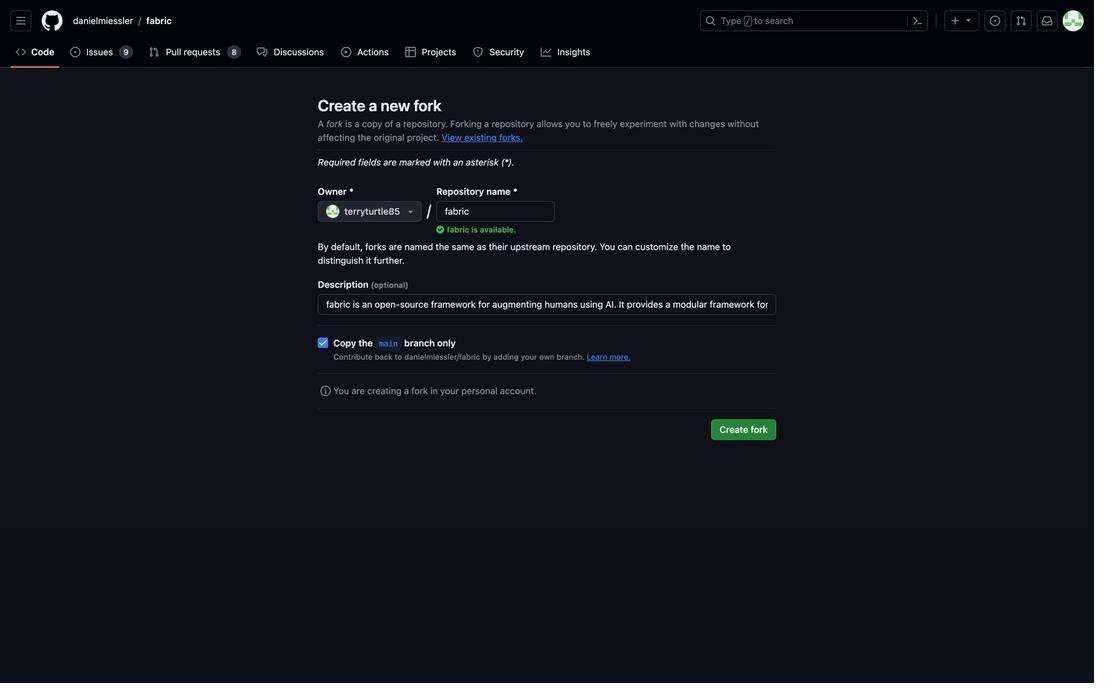 Task type: vqa. For each thing, say whether or not it's contained in the screenshot.
cell
no



Task type: describe. For each thing, give the bounding box(es) containing it.
comment discussion image
[[257, 47, 267, 57]]

issue opened image
[[70, 47, 80, 57]]

git pull request image
[[1016, 16, 1026, 26]]

play image
[[341, 47, 351, 57]]

triangle down image
[[405, 206, 416, 217]]

code image
[[16, 47, 26, 57]]

command palette image
[[912, 16, 923, 26]]

git pull request image
[[149, 47, 159, 57]]

Description text field
[[318, 295, 776, 315]]

table image
[[405, 47, 416, 57]]

sc 9kayk9 0 image
[[320, 386, 331, 397]]

triangle down image
[[963, 15, 974, 25]]

shield image
[[473, 47, 483, 57]]



Task type: locate. For each thing, give the bounding box(es) containing it.
notifications image
[[1042, 16, 1052, 26]]

None text field
[[437, 202, 554, 221]]

plus image
[[950, 16, 961, 26]]

graph image
[[541, 47, 551, 57]]

check circle fill image
[[436, 226, 444, 234]]

list
[[68, 10, 692, 31]]

homepage image
[[42, 10, 63, 31]]

issue opened image
[[990, 16, 1000, 26]]

None checkbox
[[318, 338, 328, 348]]



